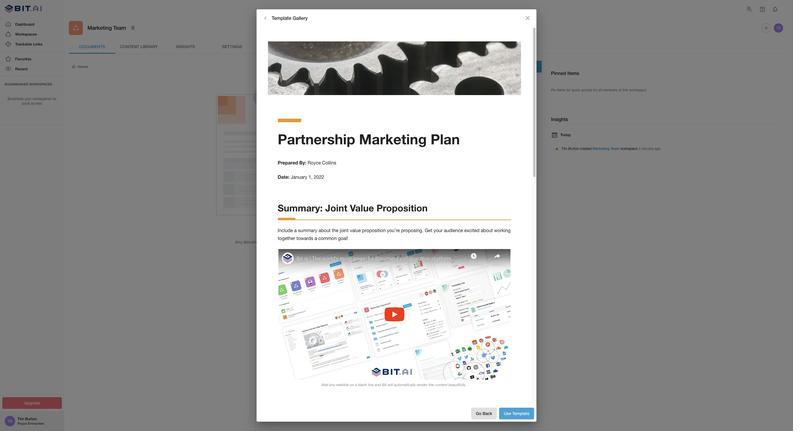 Task type: describe. For each thing, give the bounding box(es) containing it.
quick inside bookmark your workspaces for quick access.
[[21, 102, 30, 106]]

1 vertical spatial this
[[303, 240, 309, 244]]

trackable links button
[[0, 39, 64, 49]]

1 horizontal spatial for
[[567, 88, 571, 92]]

back
[[483, 411, 493, 416]]

tab list containing documents
[[69, 40, 785, 54]]

burton for marketing
[[569, 147, 579, 151]]

insights link
[[162, 40, 209, 54]]

create new
[[515, 64, 537, 69]]

0 vertical spatial any
[[306, 229, 314, 234]]

joint
[[325, 203, 348, 214]]

in
[[299, 240, 302, 244]]

1 about from the left
[[319, 228, 331, 233]]

workspaces button
[[0, 29, 64, 39]]

2
[[639, 147, 641, 151]]

common
[[319, 236, 337, 241]]

learn more link
[[291, 251, 322, 263]]

today
[[561, 132, 571, 137]]

0 vertical spatial template
[[272, 15, 292, 21]]

bookmarked workspaces
[[5, 82, 52, 86]]

you don't have any documents.
[[273, 229, 341, 234]]

tim burton created marketing team workspace 2 minutes ago
[[562, 147, 661, 151]]

pinned
[[551, 70, 567, 76]]

created inside "tim burton created marketing team workspace 2 minutes ago"
[[580, 147, 592, 151]]

rogue
[[18, 422, 27, 426]]

1 vertical spatial team
[[611, 147, 620, 151]]

go back
[[476, 411, 493, 416]]

template gallery
[[272, 15, 308, 21]]

partnership marketing plan dialog
[[257, 9, 537, 431]]

2 horizontal spatial for
[[594, 88, 598, 92]]

2 horizontal spatial marketing
[[593, 147, 610, 151]]

2 horizontal spatial to
[[374, 240, 378, 244]]

access
[[582, 88, 593, 92]]

content library link
[[116, 40, 162, 54]]

any inside partnership marketing plan dialog
[[330, 383, 335, 387]]

marketing inside dialog
[[359, 131, 427, 147]]

more
[[308, 254, 317, 259]]

1 or from the left
[[265, 240, 269, 244]]

automatically
[[394, 383, 416, 387]]

summary
[[298, 228, 318, 233]]

items
[[557, 88, 566, 92]]

items
[[568, 70, 580, 76]]

trackable links
[[15, 42, 42, 46]]

january
[[291, 174, 308, 180]]

by:
[[300, 160, 307, 165]]

learn more
[[296, 254, 317, 259]]

working
[[494, 228, 511, 233]]

folders
[[270, 240, 283, 244]]

prepared by: royce collins
[[278, 160, 336, 165]]

render
[[417, 383, 428, 387]]

tim for marketing
[[562, 147, 568, 151]]

content library
[[120, 44, 158, 49]]

settings link
[[209, 40, 256, 54]]

documents
[[79, 44, 105, 49]]

go
[[476, 411, 482, 416]]

enterprises
[[28, 422, 44, 426]]

use template
[[504, 411, 530, 416]]

blank
[[358, 383, 367, 387]]

favorites button
[[0, 54, 64, 64]]

bookmark image
[[129, 25, 136, 32]]

partnership marketing plan
[[278, 131, 460, 147]]

use template button
[[500, 408, 535, 420]]

go back button
[[472, 408, 497, 420]]

0 vertical spatial workspace.
[[629, 88, 648, 92]]

beautifully.
[[449, 383, 467, 387]]

weblink
[[336, 383, 349, 387]]

new
[[529, 64, 537, 69]]

create new button
[[511, 61, 542, 73]]

0 horizontal spatial team
[[113, 25, 126, 31]]

workspace. inside any documents or folders created in this workspace will be visible to you or to anyone added to this workspace.
[[316, 245, 337, 250]]

goal!
[[338, 236, 348, 241]]

proposition
[[377, 203, 428, 214]]

dashboard
[[15, 22, 34, 26]]

workspace inside "tim burton created marketing team workspace 2 minutes ago"
[[621, 147, 638, 151]]

any
[[235, 240, 242, 244]]

2 or from the left
[[369, 240, 373, 244]]

added
[[291, 245, 302, 250]]

links
[[33, 42, 42, 46]]

pin
[[551, 88, 556, 92]]

0 horizontal spatial to
[[304, 245, 307, 250]]

summary:
[[278, 203, 323, 214]]

1 vertical spatial insights
[[551, 116, 568, 122]]

workspaces
[[15, 32, 37, 36]]

date: january 1, 2022
[[278, 174, 324, 180]]

workspaces
[[33, 97, 51, 101]]

members
[[603, 88, 618, 92]]

tb inside "button"
[[777, 26, 781, 30]]

for inside bookmark your workspaces for quick access.
[[52, 97, 57, 101]]

visible
[[344, 240, 356, 244]]

learn
[[296, 254, 307, 259]]

be
[[339, 240, 343, 244]]

ago
[[655, 147, 661, 151]]



Task type: locate. For each thing, give the bounding box(es) containing it.
1 horizontal spatial insights
[[551, 116, 568, 122]]

the
[[332, 228, 339, 233], [429, 383, 434, 387]]

tim for enterprises
[[18, 417, 24, 421]]

your
[[25, 97, 32, 101], [434, 228, 443, 233]]

1 horizontal spatial a
[[315, 236, 317, 241]]

for right workspaces
[[52, 97, 57, 101]]

tb
[[777, 26, 781, 30], [7, 419, 12, 424]]

workspace. right of
[[629, 88, 648, 92]]

marketing team
[[88, 25, 126, 31]]

royce
[[308, 160, 321, 165]]

0 horizontal spatial burton
[[25, 417, 37, 421]]

your inside bookmark your workspaces for quick access.
[[25, 97, 32, 101]]

the right render
[[429, 383, 434, 387]]

have
[[294, 229, 305, 234]]

this
[[623, 88, 628, 92], [303, 240, 309, 244], [308, 245, 315, 250]]

burton inside "tim burton created marketing team workspace 2 minutes ago"
[[569, 147, 579, 151]]

the inside include a summary about the joint value proposition you're proposing. get your audience excited about working together towards a common goal!
[[332, 228, 339, 233]]

quick
[[572, 88, 581, 92], [21, 102, 30, 106]]

workspace inside any documents or folders created in this workspace will be visible to you or to anyone added to this workspace.
[[310, 240, 330, 244]]

of
[[619, 88, 622, 92]]

0 vertical spatial team
[[113, 25, 126, 31]]

0 horizontal spatial for
[[52, 97, 57, 101]]

0 horizontal spatial will
[[332, 240, 337, 244]]

tim inside tim burton rogue enterprises
[[18, 417, 24, 421]]

2022
[[314, 174, 324, 180]]

0 horizontal spatial tim
[[18, 417, 24, 421]]

created left marketing team link
[[580, 147, 592, 151]]

template left gallery
[[272, 15, 292, 21]]

quick left access
[[572, 88, 581, 92]]

don't
[[282, 229, 293, 234]]

1 horizontal spatial about
[[481, 228, 493, 233]]

any up towards
[[306, 229, 314, 234]]

recent
[[15, 67, 28, 71]]

1 vertical spatial any
[[330, 383, 335, 387]]

0 horizontal spatial tb
[[7, 419, 12, 424]]

prepared
[[278, 160, 298, 165]]

will left "be"
[[332, 240, 337, 244]]

content
[[120, 44, 139, 49]]

minutes
[[642, 147, 654, 151]]

burton up enterprises
[[25, 417, 37, 421]]

tim burton rogue enterprises
[[18, 417, 44, 426]]

collins
[[322, 160, 336, 165]]

template inside button
[[513, 411, 530, 416]]

about right "excited"
[[481, 228, 493, 233]]

2 about from the left
[[481, 228, 493, 233]]

1 horizontal spatial tb
[[777, 26, 781, 30]]

bookmark
[[8, 97, 24, 101]]

0 vertical spatial this
[[623, 88, 628, 92]]

team left 2
[[611, 147, 620, 151]]

created inside any documents or folders created in this workspace will be visible to you or to anyone added to this workspace.
[[284, 240, 297, 244]]

get
[[425, 228, 433, 233]]

workspace left 2
[[621, 147, 638, 151]]

0 horizontal spatial any
[[306, 229, 314, 234]]

a
[[294, 228, 297, 233], [315, 236, 317, 241], [355, 383, 357, 387]]

about up common in the bottom left of the page
[[319, 228, 331, 233]]

0 vertical spatial a
[[294, 228, 297, 233]]

1 vertical spatial a
[[315, 236, 317, 241]]

0 horizontal spatial created
[[284, 240, 297, 244]]

favorites
[[15, 57, 31, 61]]

0 vertical spatial quick
[[572, 88, 581, 92]]

access.
[[31, 102, 43, 106]]

0 horizontal spatial quick
[[21, 102, 30, 106]]

add
[[322, 383, 329, 387]]

settings
[[222, 44, 242, 49]]

0 vertical spatial workspace
[[621, 147, 638, 151]]

1 horizontal spatial will
[[388, 383, 393, 387]]

you
[[273, 229, 281, 234]]

documents
[[244, 240, 264, 244]]

workspace down documents.
[[310, 240, 330, 244]]

1 vertical spatial burton
[[25, 417, 37, 421]]

1 horizontal spatial your
[[434, 228, 443, 233]]

0 vertical spatial burton
[[569, 147, 579, 151]]

library
[[140, 44, 158, 49]]

line
[[368, 383, 374, 387]]

date:
[[278, 174, 290, 180]]

0 horizontal spatial or
[[265, 240, 269, 244]]

any
[[306, 229, 314, 234], [330, 383, 335, 387]]

the left 'joint'
[[332, 228, 339, 233]]

template right use
[[513, 411, 530, 416]]

trackable
[[15, 42, 32, 46]]

dashboard button
[[0, 19, 64, 29]]

audience
[[444, 228, 463, 233]]

0 vertical spatial tim
[[562, 147, 568, 151]]

1 vertical spatial workspace.
[[316, 245, 337, 250]]

your inside include a summary about the joint value proposition you're proposing. get your audience excited about working together towards a common goal!
[[434, 228, 443, 233]]

to right "added"
[[304, 245, 307, 250]]

1 vertical spatial your
[[434, 228, 443, 233]]

to right you
[[374, 240, 378, 244]]

insights
[[176, 44, 195, 49], [551, 116, 568, 122]]

0 horizontal spatial about
[[319, 228, 331, 233]]

1 horizontal spatial team
[[611, 147, 620, 151]]

0 vertical spatial created
[[580, 147, 592, 151]]

burton down today
[[569, 147, 579, 151]]

excited
[[465, 228, 480, 233]]

1 horizontal spatial quick
[[572, 88, 581, 92]]

1 vertical spatial template
[[513, 411, 530, 416]]

1 vertical spatial quick
[[21, 102, 30, 106]]

1 horizontal spatial any
[[330, 383, 335, 387]]

0 horizontal spatial workspace.
[[316, 245, 337, 250]]

anyone
[[276, 245, 290, 250]]

burton for enterprises
[[25, 417, 37, 421]]

1 horizontal spatial template
[[513, 411, 530, 416]]

burton inside tim burton rogue enterprises
[[25, 417, 37, 421]]

0 vertical spatial the
[[332, 228, 339, 233]]

0 vertical spatial insights
[[176, 44, 195, 49]]

any right the add
[[330, 383, 335, 387]]

2 vertical spatial this
[[308, 245, 315, 250]]

home
[[78, 64, 88, 69]]

1 vertical spatial created
[[284, 240, 297, 244]]

team left "bookmark" icon
[[113, 25, 126, 31]]

template
[[272, 15, 292, 21], [513, 411, 530, 416]]

create
[[515, 64, 528, 69]]

marketing
[[88, 25, 112, 31], [359, 131, 427, 147], [593, 147, 610, 151]]

1 horizontal spatial marketing
[[359, 131, 427, 147]]

0 horizontal spatial marketing
[[88, 25, 112, 31]]

any documents or folders created in this workspace will be visible to you or to anyone added to this workspace.
[[235, 240, 378, 250]]

workspace.
[[629, 88, 648, 92], [316, 245, 337, 250]]

tim inside "tim burton created marketing team workspace 2 minutes ago"
[[562, 147, 568, 151]]

1 horizontal spatial burton
[[569, 147, 579, 151]]

1 horizontal spatial workspace.
[[629, 88, 648, 92]]

upgrade
[[24, 400, 40, 405]]

this right in
[[303, 240, 309, 244]]

recent button
[[0, 64, 64, 74]]

1 vertical spatial will
[[388, 383, 393, 387]]

to left you
[[357, 240, 360, 244]]

will inside partnership marketing plan dialog
[[388, 383, 393, 387]]

created
[[580, 147, 592, 151], [284, 240, 297, 244]]

1 horizontal spatial tim
[[562, 147, 568, 151]]

1 vertical spatial tb
[[7, 419, 12, 424]]

use
[[504, 411, 512, 416]]

a right towards
[[315, 236, 317, 241]]

tim down today
[[562, 147, 568, 151]]

1 vertical spatial the
[[429, 383, 434, 387]]

this up the more
[[308, 245, 315, 250]]

for right items at the top
[[567, 88, 571, 92]]

0 vertical spatial your
[[25, 97, 32, 101]]

1 horizontal spatial the
[[429, 383, 434, 387]]

tab list
[[69, 40, 785, 54]]

0 horizontal spatial the
[[332, 228, 339, 233]]

0 horizontal spatial template
[[272, 15, 292, 21]]

proposition
[[362, 228, 386, 233]]

1 vertical spatial tim
[[18, 417, 24, 421]]

for left the all
[[594, 88, 598, 92]]

content
[[435, 383, 448, 387]]

for
[[567, 88, 571, 92], [594, 88, 598, 92], [52, 97, 57, 101]]

workspace. down common in the bottom left of the page
[[316, 245, 337, 250]]

0 horizontal spatial workspace
[[310, 240, 330, 244]]

to
[[357, 240, 360, 244], [374, 240, 378, 244], [304, 245, 307, 250]]

this right of
[[623, 88, 628, 92]]

created up "added"
[[284, 240, 297, 244]]

all
[[599, 88, 602, 92]]

2 vertical spatial a
[[355, 383, 357, 387]]

or right you
[[369, 240, 373, 244]]

include a summary about the joint value proposition you're proposing. get your audience excited about working together towards a common goal!
[[278, 228, 512, 241]]

1 vertical spatial workspace
[[310, 240, 330, 244]]

towards
[[297, 236, 313, 241]]

or left 'folders'
[[265, 240, 269, 244]]

your up access.
[[25, 97, 32, 101]]

value
[[350, 228, 361, 233]]

pinned items
[[551, 70, 580, 76]]

0 vertical spatial tb
[[777, 26, 781, 30]]

your right get
[[434, 228, 443, 233]]

bookmarked
[[5, 82, 28, 86]]

1,
[[309, 174, 313, 180]]

burton
[[569, 147, 579, 151], [25, 417, 37, 421]]

about
[[319, 228, 331, 233], [481, 228, 493, 233]]

bit
[[382, 383, 387, 387]]

0 horizontal spatial your
[[25, 97, 32, 101]]

1 horizontal spatial created
[[580, 147, 592, 151]]

partnership
[[278, 131, 355, 147]]

2 horizontal spatial a
[[355, 383, 357, 387]]

quick down bookmark
[[21, 102, 30, 106]]

0 vertical spatial will
[[332, 240, 337, 244]]

a right on
[[355, 383, 357, 387]]

tim up rogue
[[18, 417, 24, 421]]

0 horizontal spatial a
[[294, 228, 297, 233]]

a right don't
[[294, 228, 297, 233]]

will right the bit
[[388, 383, 393, 387]]

add any weblink on a blank line and bit will automatically render the content beautifully.
[[322, 383, 468, 387]]

pin items for quick access for all members of this workspace.
[[551, 88, 648, 92]]

1 horizontal spatial workspace
[[621, 147, 638, 151]]

team
[[113, 25, 126, 31], [611, 147, 620, 151]]

include
[[278, 228, 293, 233]]

documents.
[[315, 229, 341, 234]]

0 horizontal spatial insights
[[176, 44, 195, 49]]

1 horizontal spatial to
[[357, 240, 360, 244]]

together
[[278, 236, 295, 241]]

workspaces
[[29, 82, 52, 86]]

upgrade button
[[2, 397, 62, 409]]

home link
[[71, 64, 88, 69]]

1 horizontal spatial or
[[369, 240, 373, 244]]

will inside any documents or folders created in this workspace will be visible to you or to anyone added to this workspace.
[[332, 240, 337, 244]]



Task type: vqa. For each thing, say whether or not it's contained in the screenshot.
topmost workspace
yes



